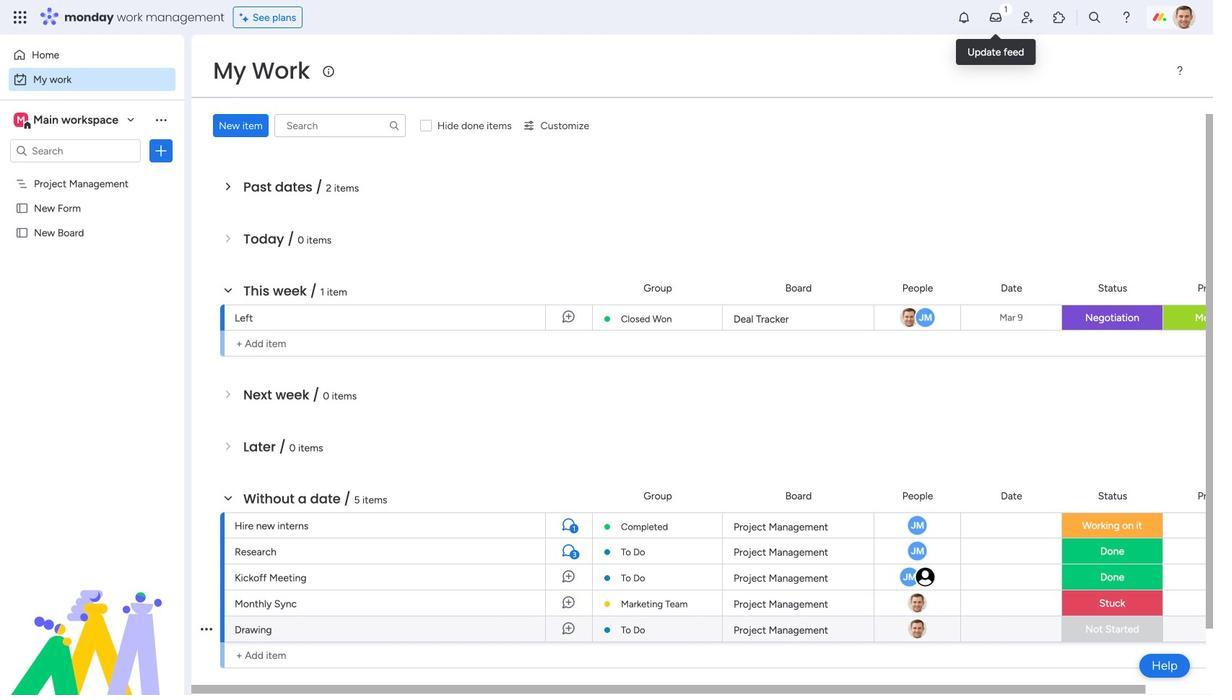 Task type: describe. For each thing, give the bounding box(es) containing it.
1 image
[[999, 1, 1012, 17]]

monday marketplace image
[[1052, 10, 1067, 25]]

select product image
[[13, 10, 27, 25]]

1 vertical spatial option
[[9, 68, 175, 91]]

search image
[[388, 120, 400, 131]]

see plans image
[[240, 9, 253, 25]]

notifications image
[[957, 10, 971, 25]]

lottie animation element
[[0, 550, 184, 695]]

1 horizontal spatial options image
[[201, 611, 212, 647]]

invite members image
[[1020, 10, 1035, 25]]

public board image
[[15, 226, 29, 240]]

0 vertical spatial option
[[9, 43, 175, 66]]

menu image
[[1174, 65, 1186, 77]]

public board image
[[15, 201, 29, 215]]



Task type: locate. For each thing, give the bounding box(es) containing it.
update feed image
[[989, 10, 1003, 25]]

workspace options image
[[154, 112, 168, 127]]

help image
[[1119, 10, 1134, 25]]

search everything image
[[1088, 10, 1102, 25]]

0 vertical spatial options image
[[154, 144, 168, 158]]

Filter dashboard by text search field
[[274, 114, 406, 137]]

workspace selection element
[[14, 111, 121, 130]]

option
[[9, 43, 175, 66], [9, 68, 175, 91], [0, 171, 184, 174]]

lottie animation image
[[0, 550, 184, 695]]

1 vertical spatial options image
[[201, 611, 212, 647]]

options image
[[154, 144, 168, 158], [201, 611, 212, 647]]

terry turtle image
[[1173, 6, 1196, 29]]

2 vertical spatial option
[[0, 171, 184, 174]]

None search field
[[274, 114, 406, 137]]

list box
[[0, 169, 184, 440]]

Search in workspace field
[[30, 143, 121, 159]]

0 horizontal spatial options image
[[154, 144, 168, 158]]

workspace image
[[14, 112, 28, 128]]



Task type: vqa. For each thing, say whether or not it's contained in the screenshot.
first Public board ICON from the top of the page
yes



